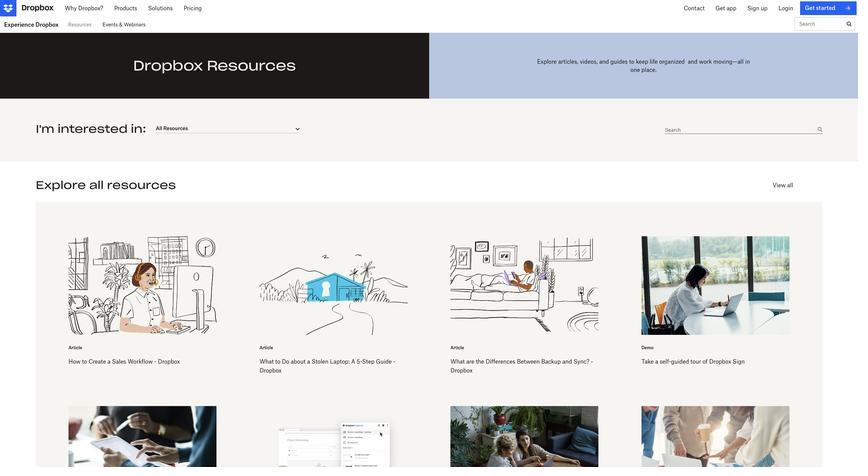 Task type: locate. For each thing, give the bounding box(es) containing it.
explore inside the explore articles, videos, and guides to keep life organized  and work moving—all in one place.
[[538, 58, 557, 65]]

resources
[[107, 178, 176, 192]]

-
[[154, 359, 157, 366], [393, 359, 396, 366], [591, 359, 594, 366]]

keep
[[636, 58, 649, 65]]

solutions
[[146, 5, 171, 12]]

3 - from the left
[[591, 359, 594, 366]]

- inside what to do about a stolen laptop: a 5-step guide - dropbox
[[393, 359, 396, 366]]

all
[[89, 178, 104, 192], [788, 182, 794, 189]]

0 horizontal spatial in
[[746, 58, 751, 65]]

1 vertical spatial sign
[[733, 359, 745, 366]]

article for what are the differences between backup and sync? - dropbox
[[451, 346, 464, 351]]

view all link
[[744, 179, 823, 192]]

dropbox
[[36, 21, 59, 28], [133, 57, 203, 74], [158, 359, 180, 366], [710, 359, 732, 366], [260, 367, 282, 374], [451, 367, 473, 374]]

and left the guides
[[600, 58, 609, 65]]

1 article from the left
[[69, 346, 82, 351]]

dropbox resources
[[133, 57, 296, 74]]

get started
[[812, 5, 841, 12]]

0 vertical spatial explore
[[538, 58, 557, 65]]

sign
[[781, 5, 793, 12], [733, 359, 745, 366]]

get app
[[749, 5, 770, 12]]

articles,
[[559, 58, 579, 65]]

the
[[476, 359, 485, 366]]

sales
[[112, 359, 126, 366]]

0 vertical spatial sign
[[781, 5, 793, 12]]

1 get from the left
[[749, 5, 759, 12]]

to right how
[[82, 359, 87, 366]]

sign right app
[[781, 5, 793, 12]]

all inside "link"
[[788, 182, 794, 189]]

search image
[[847, 22, 852, 26]]

why
[[63, 5, 75, 12]]

0 horizontal spatial article
[[69, 346, 82, 351]]

3 article from the left
[[451, 346, 464, 351]]

dropbox inside 'link'
[[36, 21, 59, 28]]

a graphic image showing a house with a large keyhole in the wall, suggesting your laptop can provide access into your private life. image
[[260, 237, 408, 335]]

a inside what to do about a stolen laptop: a 5-step guide - dropbox
[[307, 359, 310, 366]]

interested
[[58, 122, 128, 136]]

article for how to create a sales workflow - dropbox
[[69, 346, 82, 351]]

experience dropbox
[[4, 21, 59, 28]]

resources
[[68, 22, 92, 27], [207, 57, 296, 74]]

to inside what to do about a stolen laptop: a 5-step guide - dropbox
[[275, 359, 281, 366]]

someone typing on a tablet image
[[69, 406, 217, 468]]

dropbox inside what to do about a stolen laptop: a 5-step guide - dropbox
[[260, 367, 282, 374]]

- inside what are the differences between backup and sync? - dropbox
[[591, 359, 594, 366]]

explore for explore all resources
[[36, 178, 86, 192]]

to
[[630, 58, 635, 65], [82, 359, 87, 366], [275, 359, 281, 366]]

0 horizontal spatial what
[[260, 359, 274, 366]]

2 article from the left
[[260, 346, 273, 351]]

sign right "of"
[[733, 359, 745, 366]]

0 vertical spatial resources
[[68, 22, 92, 27]]

between
[[517, 359, 540, 366]]

2 horizontal spatial article
[[451, 346, 464, 351]]

1 horizontal spatial a
[[307, 359, 310, 366]]

- right guide at left
[[393, 359, 396, 366]]

None search field
[[796, 17, 844, 34]]

create
[[89, 359, 106, 366]]

0 horizontal spatial -
[[154, 359, 157, 366]]

sign in
[[781, 5, 799, 12]]

stolen
[[312, 359, 329, 366]]

what inside what to do about a stolen laptop: a 5-step guide - dropbox
[[260, 359, 274, 366]]

1 vertical spatial in
[[746, 58, 751, 65]]

Search text field
[[665, 126, 815, 134]]

what left are
[[451, 359, 465, 366]]

and left work
[[688, 58, 698, 65]]

pricing link
[[176, 0, 205, 16]]

take a self-guided tour of dropbox sign link
[[642, 359, 745, 366]]

a
[[108, 359, 111, 366], [307, 359, 310, 366], [656, 359, 659, 366]]

1 vertical spatial resources
[[207, 57, 296, 74]]

get left app
[[749, 5, 759, 12]]

1 vertical spatial explore
[[36, 178, 86, 192]]

0 horizontal spatial a
[[108, 359, 111, 366]]

events
[[103, 22, 118, 27]]

and
[[600, 58, 609, 65], [688, 58, 698, 65], [563, 359, 572, 366]]

0 horizontal spatial explore
[[36, 178, 86, 192]]

0 horizontal spatial and
[[563, 359, 572, 366]]

0 horizontal spatial all
[[89, 178, 104, 192]]

in left get started
[[794, 5, 799, 12]]

to left do
[[275, 359, 281, 366]]

2 horizontal spatial a
[[656, 359, 659, 366]]

how
[[69, 359, 81, 366]]

to up 'one'
[[630, 58, 635, 65]]

take
[[642, 359, 654, 366]]

1 a from the left
[[108, 359, 111, 366]]

products button
[[107, 0, 141, 16]]

1 horizontal spatial resources
[[207, 57, 296, 74]]

webinars
[[124, 22, 146, 27]]

to for how to create a sales workflow - dropbox
[[82, 359, 87, 366]]

what
[[260, 359, 274, 366], [451, 359, 465, 366]]

1 horizontal spatial article
[[260, 346, 273, 351]]

2 what from the left
[[451, 359, 465, 366]]

contact button
[[712, 0, 744, 16]]

guided
[[672, 359, 690, 366]]

all for view
[[788, 182, 794, 189]]

sign in link
[[781, 1, 799, 15]]

2 horizontal spatial to
[[630, 58, 635, 65]]

a woman working on a laptop image
[[642, 237, 790, 335]]

0 horizontal spatial get
[[749, 5, 759, 12]]

view
[[773, 182, 786, 189]]

why dropbox? button
[[57, 0, 107, 16]]

1 horizontal spatial in
[[794, 5, 799, 12]]

and left the sync?
[[563, 359, 572, 366]]

what left do
[[260, 359, 274, 366]]

get
[[749, 5, 759, 12], [812, 5, 821, 12]]

what are the differences between backup and sync? - dropbox link
[[451, 359, 594, 374]]

a left 'self-'
[[656, 359, 659, 366]]

1 horizontal spatial to
[[275, 359, 281, 366]]

2 horizontal spatial -
[[591, 359, 594, 366]]

explore
[[538, 58, 557, 65], [36, 178, 86, 192]]

0 vertical spatial search
[[800, 21, 816, 27]]

a
[[351, 359, 355, 366]]

in
[[794, 5, 799, 12], [746, 58, 751, 65]]

1 horizontal spatial -
[[393, 359, 396, 366]]

differences
[[486, 359, 516, 366]]

solutions button
[[141, 0, 176, 16]]

- right the sync?
[[591, 359, 594, 366]]

0 horizontal spatial resources
[[68, 22, 92, 27]]

what inside what are the differences between backup and sync? - dropbox
[[451, 359, 465, 366]]

1 vertical spatial search
[[665, 127, 682, 133]]

events & webinars link
[[103, 16, 146, 33]]

1 horizontal spatial what
[[451, 359, 465, 366]]

get left started
[[812, 5, 821, 12]]

get for get started
[[812, 5, 821, 12]]

1 horizontal spatial explore
[[538, 58, 557, 65]]

a right about
[[307, 359, 310, 366]]

a left sales
[[108, 359, 111, 366]]

2 - from the left
[[393, 359, 396, 366]]

1 horizontal spatial sign
[[781, 5, 793, 12]]

2 get from the left
[[812, 5, 821, 12]]

2 a from the left
[[307, 359, 310, 366]]

workflow
[[128, 359, 153, 366]]

take a self-guided tour of dropbox sign
[[642, 359, 745, 366]]

events & webinars
[[103, 22, 146, 27]]

search
[[800, 21, 816, 27], [665, 127, 682, 133]]

- right workflow
[[154, 359, 157, 366]]

moving—all
[[714, 58, 744, 65]]

5-
[[357, 359, 362, 366]]

sync?
[[574, 359, 590, 366]]

get inside button
[[749, 5, 759, 12]]

place.
[[642, 67, 657, 73]]

explore for explore articles, videos, and guides to keep life organized  and work moving—all in one place.
[[538, 58, 557, 65]]

pricing
[[182, 5, 200, 12]]

1 horizontal spatial search
[[800, 21, 816, 27]]

what to do about a stolen laptop: a 5-step guide - dropbox link
[[260, 359, 396, 374]]

get for get app
[[749, 5, 759, 12]]

dropbox?
[[76, 5, 101, 12]]

in right moving—all
[[746, 58, 751, 65]]

1 what from the left
[[260, 359, 274, 366]]

products
[[112, 5, 135, 12]]

article
[[69, 346, 82, 351], [260, 346, 273, 351], [451, 346, 464, 351]]

0 vertical spatial in
[[794, 5, 799, 12]]

1 horizontal spatial get
[[812, 5, 821, 12]]

0 horizontal spatial to
[[82, 359, 87, 366]]

1 horizontal spatial all
[[788, 182, 794, 189]]

started
[[823, 5, 841, 12]]



Task type: vqa. For each thing, say whether or not it's contained in the screenshot.
more
no



Task type: describe. For each thing, give the bounding box(es) containing it.
videos,
[[580, 58, 598, 65]]

do
[[282, 359, 289, 366]]

dropbox inside what are the differences between backup and sync? - dropbox
[[451, 367, 473, 374]]

self-
[[660, 359, 672, 366]]

what for what to do about a stolen laptop: a 5-step guide - dropbox
[[260, 359, 274, 366]]

step
[[362, 359, 375, 366]]

guides
[[611, 58, 628, 65]]

in inside the explore articles, videos, and guides to keep life organized  and work moving—all in one place.
[[746, 58, 751, 65]]

what are the differences between backup and sync? - dropbox
[[451, 359, 594, 374]]

tour
[[691, 359, 702, 366]]

0 horizontal spatial search
[[665, 127, 682, 133]]

i'm
[[36, 122, 54, 136]]

&
[[119, 22, 123, 27]]

1 - from the left
[[154, 359, 157, 366]]

explore articles, videos, and guides to keep life organized  and work moving—all in one place.
[[538, 58, 751, 73]]

to for what to do about a stolen laptop: a 5-step guide - dropbox
[[275, 359, 281, 366]]

what to do about a stolen laptop: a 5-step guide - dropbox
[[260, 359, 396, 374]]

work
[[700, 58, 712, 65]]

an illustration of a sales rep talking on a headset and sitting at a computer monitor image
[[69, 237, 217, 335]]

get app button
[[744, 0, 775, 16]]

experience dropbox link
[[0, 16, 63, 33]]

to inside the explore articles, videos, and guides to keep life organized  and work moving—all in one place.
[[630, 58, 635, 65]]

get started link
[[806, 1, 857, 15]]

view all
[[773, 182, 794, 189]]

a person laying on their sofa syncs content across three devices image
[[451, 237, 599, 335]]

explore all resources
[[36, 178, 176, 192]]

how to create a sales workflow - dropbox
[[69, 359, 180, 366]]

what for what are the differences between backup and sync? - dropbox
[[451, 359, 465, 366]]

2 horizontal spatial and
[[688, 58, 698, 65]]

all for explore
[[89, 178, 104, 192]]

1 horizontal spatial and
[[600, 58, 609, 65]]

backup
[[542, 359, 561, 366]]

3 a from the left
[[656, 359, 659, 366]]

contact
[[717, 5, 738, 12]]

article for what to do about a stolen laptop: a 5-step guide - dropbox
[[260, 346, 273, 351]]

in:
[[131, 122, 146, 136]]

experience
[[4, 21, 34, 28]]

are
[[467, 359, 475, 366]]

how to create a sales workflow - dropbox link
[[69, 359, 180, 366]]

0 horizontal spatial sign
[[733, 359, 745, 366]]

and inside what are the differences between backup and sync? - dropbox
[[563, 359, 572, 366]]

guide
[[376, 359, 392, 366]]

demo
[[642, 346, 654, 351]]

of
[[703, 359, 708, 366]]

about
[[291, 359, 306, 366]]

app
[[760, 5, 770, 12]]

resources link
[[68, 16, 92, 33]]

laptop:
[[330, 359, 350, 366]]

why dropbox?
[[63, 5, 101, 12]]

life
[[650, 58, 658, 65]]

one
[[631, 67, 640, 73]]

i'm interested in:
[[36, 122, 146, 136]]



